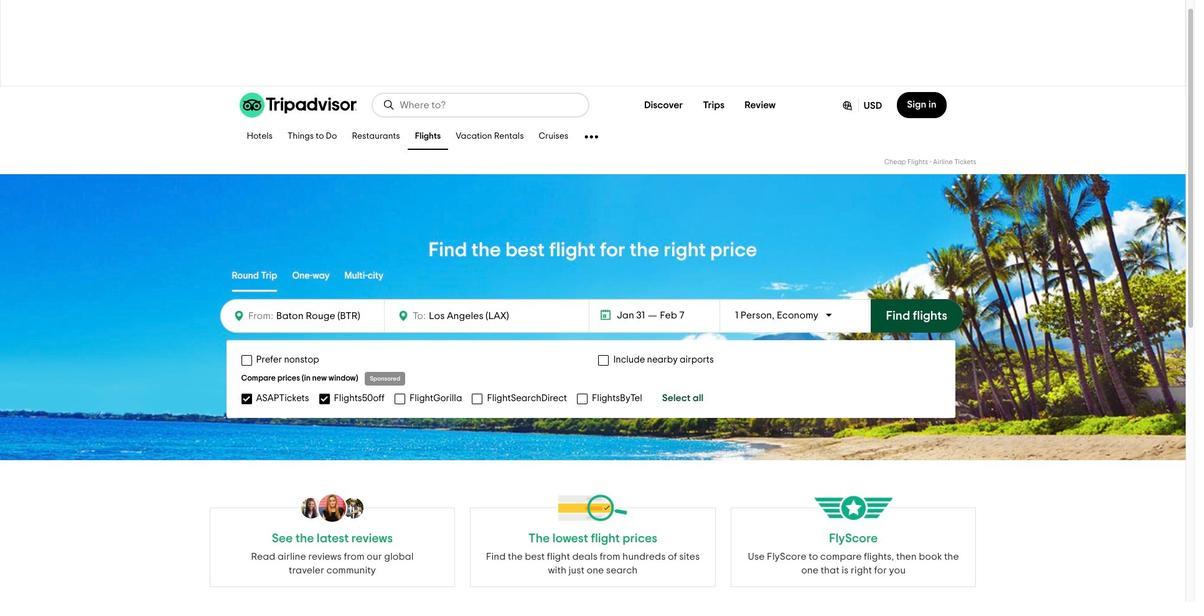 Task type: vqa. For each thing, say whether or not it's contained in the screenshot.
Advertisement "element"
yes



Task type: describe. For each thing, give the bounding box(es) containing it.
Search search field
[[400, 100, 578, 111]]



Task type: locate. For each thing, give the bounding box(es) containing it.
advertisement element
[[0, 0, 1186, 87]]

To where? text field
[[426, 308, 540, 324]]

search image
[[383, 99, 395, 111]]

None search field
[[373, 94, 588, 116]]

tripadvisor image
[[239, 93, 356, 118]]

From where? text field
[[273, 308, 377, 325]]



